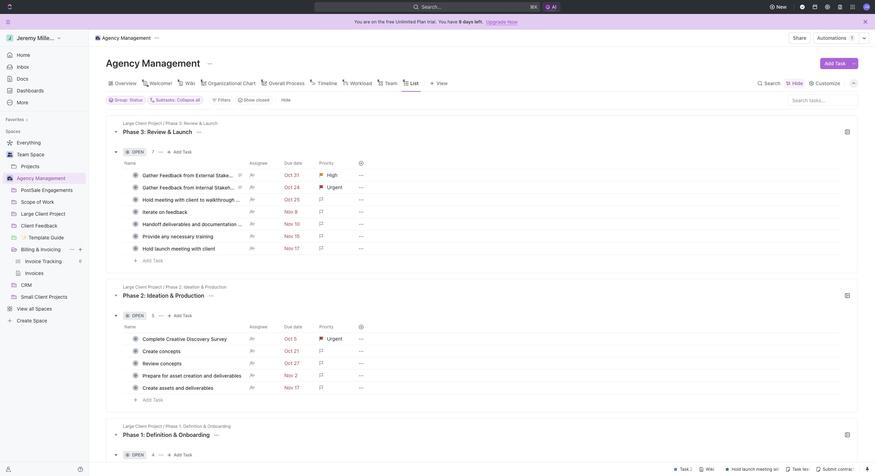 Task type: locate. For each thing, give the bounding box(es) containing it.
business time image right workspace
[[96, 36, 100, 40]]

project up phase 3: review & launch
[[148, 121, 162, 126]]

1 date from the top
[[294, 161, 302, 166]]

definition
[[183, 424, 202, 430], [146, 432, 172, 439]]

0 vertical spatial all
[[196, 98, 200, 103]]

ideation down 'large client project / phase 2: ideation & production'
[[147, 293, 169, 299]]

review
[[184, 121, 198, 126], [147, 129, 166, 135], [143, 361, 159, 367]]

1 vertical spatial production
[[175, 293, 204, 299]]

project for phase 2: ideation & production
[[148, 285, 162, 290]]

/ for review
[[163, 121, 165, 126]]

all up create space
[[29, 306, 34, 312]]

1 vertical spatial spaces
[[35, 306, 52, 312]]

/ up the phase 1: definition & onboarding
[[163, 424, 165, 430]]

spaces down small client projects
[[35, 306, 52, 312]]

1 vertical spatial urgent button
[[315, 333, 350, 346]]

0 horizontal spatial hide
[[281, 98, 291, 103]]

add task button down "launch"
[[139, 257, 166, 265]]

create down complete
[[143, 349, 158, 355]]

2 assignee from the top
[[250, 325, 268, 330]]

2 hold from the top
[[143, 246, 153, 252]]

add down prepare
[[143, 397, 152, 403]]

from for internal
[[184, 185, 194, 191]]

0 horizontal spatial production
[[175, 293, 204, 299]]

add task button up "customize"
[[821, 58, 850, 69]]

complete creative discovery survey
[[143, 336, 227, 342]]

0 vertical spatial assignee button
[[245, 158, 280, 169]]

space for team space
[[30, 152, 44, 158]]

1 vertical spatial client
[[244, 221, 257, 227]]

1 assignee button from the top
[[245, 158, 280, 169]]

view button
[[428, 75, 450, 92]]

client inside "link"
[[21, 223, 34, 229]]

hold up iterate on the left of page
[[143, 197, 153, 203]]

1 horizontal spatial to
[[238, 221, 243, 227]]

business time image down user group icon
[[7, 177, 12, 181]]

project inside tree
[[49, 211, 65, 217]]

create space
[[17, 318, 47, 324]]

2 vertical spatial feedback
[[35, 223, 57, 229]]

plan
[[417, 19, 426, 24]]

the
[[378, 19, 385, 24]]

1 gather from the top
[[143, 173, 158, 178]]

spaces down favorites
[[6, 129, 20, 134]]

0 vertical spatial on
[[372, 19, 377, 24]]

task down assets
[[153, 397, 163, 403]]

1 vertical spatial concepts
[[160, 361, 182, 367]]

0 vertical spatial agency management
[[102, 35, 151, 41]]

business time image inside tree
[[7, 177, 12, 181]]

team space link
[[17, 149, 85, 160]]

work
[[42, 199, 54, 205]]

to down internal
[[200, 197, 205, 203]]

external
[[196, 173, 215, 178]]

1 vertical spatial assignee
[[250, 325, 268, 330]]

provide
[[143, 234, 160, 240]]

view right "list"
[[437, 80, 448, 86]]

0 vertical spatial 3:
[[179, 121, 183, 126]]

with
[[175, 197, 185, 203], [191, 246, 201, 252]]

0 vertical spatial to
[[200, 197, 205, 203]]

1 horizontal spatial production
[[205, 285, 227, 290]]

3 open from the top
[[132, 453, 144, 458]]

create inside tree
[[17, 318, 32, 324]]

2 urgent from the top
[[327, 336, 343, 342]]

1 / from the top
[[163, 121, 165, 126]]

2 gather from the top
[[143, 185, 158, 191]]

projects link
[[21, 161, 85, 172]]

all right collapse at the left of page
[[196, 98, 200, 103]]

client up ✨
[[21, 223, 34, 229]]

team for team space
[[17, 152, 29, 158]]

3: down large client project / phase 3: review & launch
[[141, 129, 146, 135]]

name
[[124, 161, 136, 166], [124, 325, 136, 330]]

definition up the phase 1: definition & onboarding
[[183, 424, 202, 430]]

task up complete creative discovery survey
[[183, 314, 192, 319]]

0 vertical spatial meeting
[[155, 197, 174, 203]]

assignee button for phase 3: review & launch
[[245, 158, 280, 169]]

inbox link
[[3, 62, 86, 73]]

hold inside "link"
[[143, 197, 153, 203]]

view for view
[[437, 80, 448, 86]]

0 vertical spatial date
[[294, 161, 302, 166]]

0 horizontal spatial all
[[29, 306, 34, 312]]

0 vertical spatial name
[[124, 161, 136, 166]]

0 vertical spatial urgent button
[[315, 181, 350, 194]]

deliverables
[[236, 197, 264, 203], [163, 221, 191, 227], [214, 373, 242, 379], [185, 385, 213, 391]]

project
[[148, 121, 162, 126], [49, 211, 65, 217], [148, 285, 162, 290], [148, 424, 162, 430]]

project for phase 1: definition & onboarding
[[148, 424, 162, 430]]

subtasks:
[[156, 98, 176, 103]]

2 vertical spatial create
[[143, 385, 158, 391]]

client for large client project
[[35, 211, 48, 217]]

meeting up the iterate on feedback
[[155, 197, 174, 203]]

stakeholders up walkthrough
[[215, 185, 245, 191]]

with down provide any necessary training link
[[191, 246, 201, 252]]

definition down large client project / phase 1: definition & onboarding
[[146, 432, 172, 439]]

on inside you are on the free unlimited plan trial. you have 9 days left. upgrade now
[[372, 19, 377, 24]]

phase
[[166, 121, 178, 126], [123, 129, 139, 135], [166, 285, 178, 290], [123, 293, 139, 299], [166, 424, 178, 430], [123, 432, 139, 439]]

1 vertical spatial priority
[[319, 325, 334, 330]]

0 vertical spatial production
[[205, 285, 227, 290]]

guide
[[51, 235, 64, 241]]

add task up "customize"
[[825, 60, 846, 66]]

feedback up the iterate on feedback
[[160, 185, 182, 191]]

collapse
[[177, 98, 195, 103]]

add down provide at the left of the page
[[143, 258, 152, 264]]

0 horizontal spatial client
[[186, 197, 199, 203]]

0 vertical spatial review
[[184, 121, 198, 126]]

create for create concepts
[[143, 349, 158, 355]]

prepare for asset creation and deliverables link
[[141, 371, 244, 381]]

1:
[[179, 424, 182, 430], [141, 432, 145, 439]]

space for create space
[[33, 318, 47, 324]]

open left 5
[[132, 314, 144, 319]]

team right user group icon
[[17, 152, 29, 158]]

production
[[205, 285, 227, 290], [175, 293, 204, 299]]

0 horizontal spatial agency management link
[[17, 173, 85, 184]]

customize
[[816, 80, 841, 86]]

billing
[[21, 247, 35, 253]]

crm
[[21, 282, 32, 288]]

phase 1: definition & onboarding
[[123, 432, 211, 439]]

large for phase 1: definition & onboarding
[[123, 424, 134, 430]]

projects inside small client projects link
[[49, 294, 67, 300]]

client up iterate on feedback link
[[186, 197, 199, 203]]

survey
[[211, 336, 227, 342]]

projects down crm "link"
[[49, 294, 67, 300]]

to inside "link"
[[200, 197, 205, 203]]

feedback for internal
[[160, 185, 182, 191]]

0 vertical spatial from
[[184, 173, 194, 178]]

1 horizontal spatial definition
[[183, 424, 202, 430]]

and right creation
[[204, 373, 212, 379]]

launch down large client project / phase 3: review & launch
[[173, 129, 192, 135]]

7
[[152, 150, 154, 155]]

concepts for review concepts
[[160, 361, 182, 367]]

3 / from the top
[[163, 424, 165, 430]]

tree containing everything
[[3, 137, 86, 327]]

1 vertical spatial assignee button
[[245, 322, 280, 333]]

and down iterate on feedback link
[[192, 221, 201, 227]]

open for 1:
[[132, 453, 144, 458]]

1 vertical spatial date
[[294, 325, 302, 330]]

closed
[[256, 98, 270, 103]]

view down 'small'
[[17, 306, 28, 312]]

hide right search
[[793, 80, 804, 86]]

2 priority from the top
[[319, 325, 334, 330]]

meeting inside "link"
[[155, 197, 174, 203]]

ai
[[552, 4, 557, 10]]

view inside button
[[437, 80, 448, 86]]

2 from from the top
[[184, 185, 194, 191]]

2 name from the top
[[124, 325, 136, 330]]

workload
[[350, 80, 372, 86]]

1 vertical spatial name button
[[123, 322, 245, 333]]

client down the training
[[203, 246, 215, 252]]

0 vertical spatial team
[[385, 80, 398, 86]]

client right documentation
[[244, 221, 257, 227]]

large inside tree
[[21, 211, 34, 217]]

high button
[[315, 169, 350, 182]]

urgent for urgent dropdown button associated with complete creative discovery survey link
[[327, 336, 343, 342]]

list link
[[409, 78, 419, 88]]

filters button
[[209, 96, 234, 105]]

2 open from the top
[[132, 314, 144, 319]]

0 horizontal spatial on
[[159, 209, 165, 215]]

gather
[[143, 173, 158, 178], [143, 185, 158, 191]]

/ up phase 2: ideation & production
[[163, 285, 165, 290]]

large for phase 2: ideation & production
[[123, 285, 134, 290]]

deliverables right walkthrough
[[236, 197, 264, 203]]

walkthrough
[[206, 197, 235, 203]]

feedback up gather feedback from internal stakeholders link
[[160, 173, 182, 178]]

1 urgent from the top
[[327, 185, 343, 191]]

1 open from the top
[[132, 150, 144, 155]]

tracking
[[42, 259, 62, 265]]

add task down "launch"
[[143, 258, 163, 264]]

1 horizontal spatial ideation
[[184, 285, 200, 290]]

to right documentation
[[238, 221, 243, 227]]

name button up "gather feedback from external stakeholders" link
[[123, 158, 245, 169]]

2 vertical spatial agency management
[[17, 175, 66, 181]]

free
[[386, 19, 395, 24]]

0 vertical spatial stakeholders
[[216, 173, 246, 178]]

client
[[135, 121, 147, 126], [35, 211, 48, 217], [21, 223, 34, 229], [135, 285, 147, 290], [35, 294, 48, 300], [135, 424, 147, 430]]

user group image
[[7, 153, 12, 157]]

2: down 'large client project / phase 2: ideation & production'
[[141, 293, 146, 299]]

1 vertical spatial agency management
[[106, 57, 203, 69]]

create space link
[[3, 316, 85, 327]]

hold
[[143, 197, 153, 203], [143, 246, 153, 252]]

1 vertical spatial team
[[17, 152, 29, 158]]

postsale
[[21, 187, 41, 193]]

0 vertical spatial due
[[285, 161, 292, 166]]

add task button down the phase 1: definition & onboarding
[[165, 452, 195, 460]]

2 / from the top
[[163, 285, 165, 290]]

assets
[[159, 385, 174, 391]]

0 vertical spatial concepts
[[159, 349, 181, 355]]

review down collapse at the left of page
[[184, 121, 198, 126]]

client up phase 2: ideation & production
[[135, 285, 147, 290]]

client up the phase 1: definition & onboarding
[[135, 424, 147, 430]]

task up "gather feedback from external stakeholders" link
[[183, 150, 192, 155]]

1 horizontal spatial and
[[192, 221, 201, 227]]

0 vertical spatial and
[[192, 221, 201, 227]]

on right are on the top of the page
[[372, 19, 377, 24]]

space down the view all spaces link
[[33, 318, 47, 324]]

for
[[162, 373, 169, 379]]

review up prepare
[[143, 361, 159, 367]]

engagements
[[42, 187, 73, 193]]

1 priority button from the top
[[315, 158, 350, 169]]

1 vertical spatial definition
[[146, 432, 172, 439]]

agency management inside tree
[[17, 175, 66, 181]]

view all spaces link
[[3, 304, 85, 315]]

all
[[196, 98, 200, 103], [29, 306, 34, 312]]

name button up complete creative discovery survey
[[123, 322, 245, 333]]

Search tasks... text field
[[789, 95, 858, 106]]

client up client feedback
[[35, 211, 48, 217]]

team inside the sidebar navigation
[[17, 152, 29, 158]]

from up gather feedback from internal stakeholders link
[[184, 173, 194, 178]]

deliverables right creation
[[214, 373, 242, 379]]

deliverables inside prepare for asset creation and deliverables link
[[214, 373, 242, 379]]

create down 'view all spaces'
[[17, 318, 32, 324]]

0 horizontal spatial with
[[175, 197, 185, 203]]

wiki
[[185, 80, 195, 86]]

1 vertical spatial agency management link
[[17, 173, 85, 184]]

1 hold from the top
[[143, 197, 153, 203]]

1 assignee from the top
[[250, 161, 268, 166]]

on
[[372, 19, 377, 24], [159, 209, 165, 215]]

add task down the phase 1: definition & onboarding
[[174, 453, 192, 458]]

sidebar navigation
[[0, 30, 91, 477]]

review down large client project / phase 3: review & launch
[[147, 129, 166, 135]]

view button
[[428, 78, 450, 88]]

✨
[[21, 235, 27, 241]]

1 from from the top
[[184, 173, 194, 178]]

deliverables down creation
[[185, 385, 213, 391]]

0 vertical spatial hide
[[793, 80, 804, 86]]

0 vertical spatial ideation
[[184, 285, 200, 290]]

0 horizontal spatial projects
[[21, 164, 39, 170]]

postsale engagements link
[[21, 185, 85, 196]]

hide down overall process link on the left of page
[[281, 98, 291, 103]]

task
[[836, 60, 846, 66], [183, 150, 192, 155], [153, 258, 163, 264], [183, 314, 192, 319], [153, 397, 163, 403], [183, 453, 192, 458]]

0 vertical spatial name button
[[123, 158, 245, 169]]

0 vertical spatial projects
[[21, 164, 39, 170]]

1 vertical spatial hold
[[143, 246, 153, 252]]

necessary
[[171, 234, 195, 240]]

1 you from the left
[[355, 19, 362, 24]]

and
[[192, 221, 201, 227], [204, 373, 212, 379], [176, 385, 184, 391]]

0 vertical spatial hold
[[143, 197, 153, 203]]

urgent button for complete creative discovery survey link
[[315, 333, 350, 346]]

1 horizontal spatial projects
[[49, 294, 67, 300]]

from down "gather feedback from external stakeholders" link
[[184, 185, 194, 191]]

hold down provide at the left of the page
[[143, 246, 153, 252]]

1 horizontal spatial 3:
[[179, 121, 183, 126]]

search...
[[422, 4, 442, 10]]

concepts for create concepts
[[159, 349, 181, 355]]

0 horizontal spatial team
[[17, 152, 29, 158]]

0 horizontal spatial business time image
[[7, 177, 12, 181]]

1 vertical spatial create
[[143, 349, 158, 355]]

stakeholders right external on the left of page
[[216, 173, 246, 178]]

projects down team space
[[21, 164, 39, 170]]

and down asset
[[176, 385, 184, 391]]

0 horizontal spatial launch
[[173, 129, 192, 135]]

client up phase 3: review & launch
[[135, 121, 147, 126]]

group: status
[[115, 98, 143, 103]]

0 horizontal spatial to
[[200, 197, 205, 203]]

gather down the 7
[[143, 173, 158, 178]]

gather for gather feedback from internal stakeholders
[[143, 185, 158, 191]]

internal
[[196, 185, 213, 191]]

1 vertical spatial gather
[[143, 185, 158, 191]]

projects inside projects link
[[21, 164, 39, 170]]

1 horizontal spatial team
[[385, 80, 398, 86]]

1 vertical spatial and
[[204, 373, 212, 379]]

stakeholders
[[216, 173, 246, 178], [215, 185, 245, 191]]

jeremy miller's workspace, , element
[[6, 35, 13, 42]]

1 vertical spatial stakeholders
[[215, 185, 245, 191]]

add task button down assets
[[139, 396, 166, 405]]

gather up iterate on the left of page
[[143, 185, 158, 191]]

create for create assets and deliverables
[[143, 385, 158, 391]]

business time image
[[96, 36, 100, 40], [7, 177, 12, 181]]

2 horizontal spatial and
[[204, 373, 212, 379]]

1 vertical spatial view
[[17, 306, 28, 312]]

handoff deliverables and documentation to client link
[[141, 219, 257, 229]]

0 horizontal spatial 2:
[[141, 293, 146, 299]]

1 vertical spatial open
[[132, 314, 144, 319]]

large client project link
[[21, 209, 85, 220]]

open for 2:
[[132, 314, 144, 319]]

1 vertical spatial all
[[29, 306, 34, 312]]

high
[[327, 172, 338, 178]]

open left 4
[[132, 453, 144, 458]]

project up the phase 1: definition & onboarding
[[148, 424, 162, 430]]

now
[[508, 19, 518, 25]]

urgent for gather feedback from internal stakeholders link's urgent dropdown button
[[327, 185, 343, 191]]

you left are on the top of the page
[[355, 19, 362, 24]]

client for small client projects
[[35, 294, 48, 300]]

1 horizontal spatial you
[[439, 19, 447, 24]]

2 vertical spatial review
[[143, 361, 159, 367]]

/ up phase 3: review & launch
[[163, 121, 165, 126]]

1 horizontal spatial client
[[203, 246, 215, 252]]

0 vertical spatial management
[[121, 35, 151, 41]]

1 due date button from the top
[[280, 158, 315, 169]]

tree
[[3, 137, 86, 327]]

1 vertical spatial name
[[124, 325, 136, 330]]

timeline
[[318, 80, 337, 86]]

creation
[[184, 373, 202, 379]]

1 urgent button from the top
[[315, 181, 350, 194]]

2 vertical spatial agency
[[17, 175, 34, 181]]

view all spaces
[[17, 306, 52, 312]]

2 urgent button from the top
[[315, 333, 350, 346]]

view inside the sidebar navigation
[[17, 306, 28, 312]]

hide inside dropdown button
[[793, 80, 804, 86]]

0 vertical spatial create
[[17, 318, 32, 324]]

you left have at the right of page
[[439, 19, 447, 24]]

1 vertical spatial urgent
[[327, 336, 343, 342]]

business time image inside agency management 'link'
[[96, 36, 100, 40]]

project down scope of work link
[[49, 211, 65, 217]]

feedback down the large client project
[[35, 223, 57, 229]]

customize button
[[807, 78, 843, 88]]

concepts down creative
[[159, 349, 181, 355]]

with inside "link"
[[175, 197, 185, 203]]

1 vertical spatial space
[[33, 318, 47, 324]]

share
[[794, 35, 807, 41]]

2: up phase 2: ideation & production
[[179, 285, 183, 290]]

search button
[[756, 78, 783, 88]]

review concepts link
[[141, 359, 244, 369]]

project up phase 2: ideation & production
[[148, 285, 162, 290]]

0 vertical spatial due date
[[285, 161, 302, 166]]

launch down filters dropdown button
[[203, 121, 218, 126]]

ideation up phase 2: ideation & production
[[184, 285, 200, 290]]

client
[[186, 197, 199, 203], [244, 221, 257, 227], [203, 246, 215, 252]]

0 vertical spatial urgent
[[327, 185, 343, 191]]

1 horizontal spatial with
[[191, 246, 201, 252]]

phase 2: ideation & production
[[123, 293, 206, 299]]

meeting down the necessary
[[171, 246, 190, 252]]

gather feedback from internal stakeholders
[[143, 185, 245, 191]]

hide inside button
[[281, 98, 291, 103]]

2 vertical spatial and
[[176, 385, 184, 391]]

concepts up asset
[[160, 361, 182, 367]]

0 vertical spatial space
[[30, 152, 44, 158]]

and for phase 2: ideation & production
[[176, 385, 184, 391]]

0 vertical spatial priority
[[319, 161, 334, 166]]

client up the view all spaces link
[[35, 294, 48, 300]]

on right iterate on the left of page
[[159, 209, 165, 215]]

template
[[29, 235, 49, 241]]

team left list link
[[385, 80, 398, 86]]

client for large client project / phase 2: ideation & production
[[135, 285, 147, 290]]

1 vertical spatial business time image
[[7, 177, 12, 181]]

1 vertical spatial due date
[[285, 325, 302, 330]]

2 assignee button from the top
[[245, 322, 280, 333]]



Task type: describe. For each thing, give the bounding box(es) containing it.
more button
[[3, 97, 86, 108]]

add task up "gather feedback from external stakeholders" link
[[174, 150, 192, 155]]

docs
[[17, 76, 28, 82]]

upgrade now link
[[486, 19, 518, 25]]

overview
[[115, 80, 137, 86]]

jm button
[[862, 1, 873, 13]]

deliverables inside hold meeting with client to walkthrough deliverables "link"
[[236, 197, 264, 203]]

share button
[[789, 33, 811, 44]]

create for create space
[[17, 318, 32, 324]]

1 vertical spatial onboarding
[[179, 432, 210, 439]]

large for phase 3: review & launch
[[123, 121, 134, 126]]

workspace
[[58, 35, 87, 41]]

jeremy miller's workspace
[[17, 35, 87, 41]]

complete creative discovery survey link
[[141, 334, 244, 344]]

2 priority button from the top
[[315, 322, 350, 333]]

1 horizontal spatial all
[[196, 98, 200, 103]]

0 vertical spatial onboarding
[[208, 424, 231, 430]]

show closed button
[[235, 96, 273, 105]]

new
[[777, 4, 787, 10]]

jeremy
[[17, 35, 36, 41]]

to for walkthrough
[[200, 197, 205, 203]]

view for view all spaces
[[17, 306, 28, 312]]

1 horizontal spatial launch
[[203, 121, 218, 126]]

asset
[[170, 373, 182, 379]]

deliverables inside handoff deliverables and documentation to client link
[[163, 221, 191, 227]]

client for large client project / phase 3: review & launch
[[135, 121, 147, 126]]

client inside "link"
[[186, 197, 199, 203]]

hold for hold launch meeting with client
[[143, 246, 153, 252]]

organizational chart
[[208, 80, 256, 86]]

1 horizontal spatial 2:
[[179, 285, 183, 290]]

1 due date from the top
[[285, 161, 302, 166]]

1 name button from the top
[[123, 158, 245, 169]]

crm link
[[21, 280, 85, 291]]

0 vertical spatial agency
[[102, 35, 119, 41]]

create assets and deliverables
[[143, 385, 213, 391]]

project for phase 3: review & launch
[[148, 121, 162, 126]]

2 horizontal spatial client
[[244, 221, 257, 227]]

large client project
[[21, 211, 65, 217]]

left.
[[475, 19, 484, 24]]

welcome!
[[150, 80, 172, 86]]

add task down assets
[[143, 397, 163, 403]]

add right the 7
[[174, 150, 182, 155]]

2 name button from the top
[[123, 322, 245, 333]]

complete
[[143, 336, 165, 342]]

2 due from the top
[[285, 325, 292, 330]]

add down the phase 1: definition & onboarding
[[174, 453, 182, 458]]

2 due date button from the top
[[280, 322, 315, 333]]

prepare for asset creation and deliverables
[[143, 373, 242, 379]]

overall
[[269, 80, 285, 86]]

1 vertical spatial ideation
[[147, 293, 169, 299]]

workload link
[[349, 78, 372, 88]]

training
[[196, 234, 213, 240]]

hide button
[[784, 78, 806, 88]]

prepare
[[143, 373, 161, 379]]

stakeholders for gather feedback from external stakeholders
[[216, 173, 246, 178]]

hold launch meeting with client link
[[141, 244, 244, 254]]

✨ template guide link
[[21, 232, 85, 244]]

have
[[448, 19, 458, 24]]

assignee for phase 3: review & launch
[[250, 161, 268, 166]]

task up "customize"
[[836, 60, 846, 66]]

1 vertical spatial 2:
[[141, 293, 146, 299]]

more
[[17, 100, 28, 106]]

open for 3:
[[132, 150, 144, 155]]

1 vertical spatial meeting
[[171, 246, 190, 252]]

feedback
[[166, 209, 188, 215]]

overview link
[[114, 78, 137, 88]]

from for external
[[184, 173, 194, 178]]

are
[[364, 19, 370, 24]]

0 horizontal spatial spaces
[[6, 129, 20, 134]]

creative
[[166, 336, 186, 342]]

billing & invoicing link
[[21, 244, 66, 256]]

iterate
[[143, 209, 158, 215]]

create concepts link
[[141, 347, 244, 357]]

1 priority from the top
[[319, 161, 334, 166]]

feedback for external
[[160, 173, 182, 178]]

invoices link
[[25, 268, 85, 279]]

hold for hold meeting with client to walkthrough deliverables
[[143, 197, 153, 203]]

task down "launch"
[[153, 258, 163, 264]]

5
[[152, 314, 155, 319]]

1 vertical spatial management
[[142, 57, 200, 69]]

days
[[463, 19, 474, 24]]

1 vertical spatial 1:
[[141, 432, 145, 439]]

2 due date from the top
[[285, 325, 302, 330]]

task down the phase 1: definition & onboarding
[[183, 453, 192, 458]]

overall process
[[269, 80, 305, 86]]

1 due from the top
[[285, 161, 292, 166]]

agency inside the sidebar navigation
[[17, 175, 34, 181]]

/ for definition
[[163, 424, 165, 430]]

organizational
[[208, 80, 242, 86]]

1 vertical spatial on
[[159, 209, 165, 215]]

handoff
[[143, 221, 161, 227]]

handoff deliverables and documentation to client
[[143, 221, 257, 227]]

0 vertical spatial definition
[[183, 424, 202, 430]]

add up creative
[[174, 314, 182, 319]]

scope of work link
[[21, 197, 85, 208]]

assignee for phase 2: ideation & production
[[250, 325, 268, 330]]

1 name from the top
[[124, 161, 136, 166]]

client feedback
[[21, 223, 57, 229]]

hold meeting with client to walkthrough deliverables
[[143, 197, 264, 203]]

team link
[[384, 78, 398, 88]]

✨ template guide
[[21, 235, 64, 241]]

iterate on feedback
[[143, 209, 188, 215]]

upgrade
[[486, 19, 506, 25]]

process
[[286, 80, 305, 86]]

jm
[[865, 5, 870, 9]]

0 horizontal spatial definition
[[146, 432, 172, 439]]

documentation
[[202, 221, 237, 227]]

feedback inside "link"
[[35, 223, 57, 229]]

invoicing
[[41, 247, 61, 253]]

gather for gather feedback from external stakeholders
[[143, 173, 158, 178]]

2 you from the left
[[439, 19, 447, 24]]

you are on the free unlimited plan trial. you have 9 days left. upgrade now
[[355, 19, 518, 25]]

⌘k
[[530, 4, 538, 10]]

dashboards
[[17, 88, 44, 94]]

1 vertical spatial with
[[191, 246, 201, 252]]

gather feedback from external stakeholders
[[143, 173, 246, 178]]

small
[[21, 294, 33, 300]]

urgent button for gather feedback from internal stakeholders link
[[315, 181, 350, 194]]

invoices
[[25, 271, 44, 276]]

everything link
[[3, 137, 85, 149]]

all inside tree
[[29, 306, 34, 312]]

1 vertical spatial review
[[147, 129, 166, 135]]

miller's
[[37, 35, 56, 41]]

list
[[411, 80, 419, 86]]

0 vertical spatial agency management link
[[93, 34, 153, 42]]

team space
[[17, 152, 44, 158]]

management inside tree
[[35, 175, 66, 181]]

stakeholders for gather feedback from internal stakeholders
[[215, 185, 245, 191]]

tree inside the sidebar navigation
[[3, 137, 86, 327]]

add task button up creative
[[165, 312, 195, 321]]

provide any necessary training link
[[141, 232, 244, 242]]

client for large client project / phase 1: definition & onboarding
[[135, 424, 147, 430]]

add up "customize"
[[825, 60, 834, 66]]

chart
[[243, 80, 256, 86]]

agency management link inside the sidebar navigation
[[17, 173, 85, 184]]

create assets and deliverables link
[[141, 383, 244, 393]]

add task button up "gather feedback from external stakeholders" link
[[165, 148, 195, 157]]

2 date from the top
[[294, 325, 302, 330]]

favorites
[[6, 117, 24, 122]]

9
[[459, 19, 462, 24]]

1 vertical spatial agency
[[106, 57, 140, 69]]

0 horizontal spatial 3:
[[141, 129, 146, 135]]

trial.
[[428, 19, 437, 24]]

small client projects link
[[21, 292, 85, 303]]

assignee button for phase 2: ideation & production
[[245, 322, 280, 333]]

add task up complete creative discovery survey
[[174, 314, 192, 319]]

wiki link
[[184, 78, 195, 88]]

4
[[152, 453, 155, 458]]

/ for ideation
[[163, 285, 165, 290]]

client feedback link
[[21, 221, 85, 232]]

and for phase 3: review & launch
[[192, 221, 201, 227]]

deliverables inside create assets and deliverables link
[[185, 385, 213, 391]]

everything
[[17, 140, 41, 146]]

& inside tree
[[36, 247, 39, 253]]

to for client
[[238, 221, 243, 227]]

team for team
[[385, 80, 398, 86]]

1 horizontal spatial 1:
[[179, 424, 182, 430]]

2 vertical spatial client
[[203, 246, 215, 252]]

j
[[9, 35, 11, 41]]



Task type: vqa. For each thing, say whether or not it's contained in the screenshot.
Management to the top
yes



